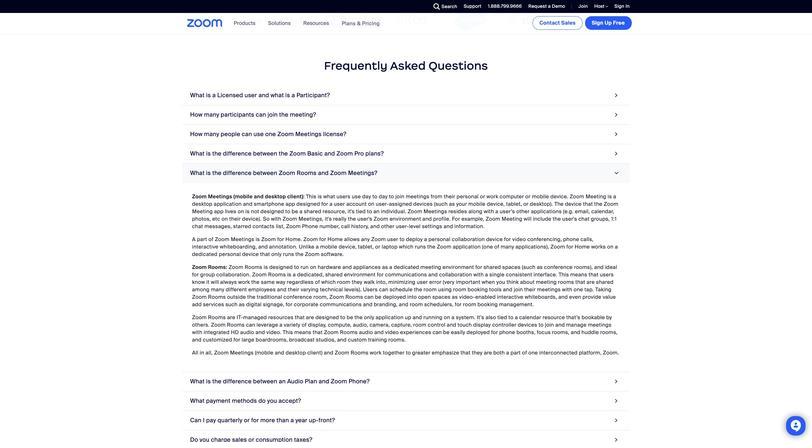 Task type: locate. For each thing, give the bounding box(es) containing it.
interactive inside zoom rooms is designed to run on hardware and appliances as a dedicated meeting environment for shared spaces (such as conference rooms), and ideal for group collaboration. zoom rooms is a dedicated, shared environment for communications and collaboration with a single consistent interface. this means that users know it will always work the same way regardless of which room they walk into, minimizing user error (very important when you think about meeting rooms that are shared among many different employees and their varying technical levels). users can schedule the room using room booking tools and join their meetings with one tap. taking zoom rooms outside the traditional conference room, zoom rooms can be deployed into open spaces as video-enabled interactive whiteboards, and even provide value add services such as digital signage, for corporate communications and branding, and room schedulers, for room booking management.
[[497, 294, 523, 301]]

2 horizontal spatial this
[[559, 271, 569, 278]]

user up how many participants can join the meeting?
[[245, 91, 257, 99]]

0 horizontal spatial only
[[271, 251, 282, 258]]

3 right image from the top
[[613, 130, 619, 139]]

1 horizontal spatial it's
[[348, 208, 355, 215]]

0 vertical spatial conference
[[544, 264, 573, 271]]

1 vertical spatial only
[[364, 314, 374, 321]]

means up broadcast
[[294, 329, 311, 336]]

1 horizontal spatial spaces
[[502, 264, 521, 271]]

tools
[[489, 286, 502, 293]]

user inside zoom rooms is designed to run on hardware and appliances as a dedicated meeting environment for shared spaces (such as conference rooms), and ideal for group collaboration. zoom rooms is a dedicated, shared environment for communications and collaboration with a single consistent interface. this means that users know it will always work the same way regardless of which room they walk into, minimizing user error (very important when you think about meeting rooms that are shared among many different employees and their varying technical levels). users can schedule the room using room booking tools and join their meetings with one tap. taking zoom rooms outside the traditional conference room, zoom rooms can be deployed into open spaces as video-enabled interactive whiteboards, and even provide value add services such as digital signage, for corporate communications and branding, and room schedulers, for room booking management.
[[417, 279, 428, 286]]

the inside dropdown button
[[279, 111, 288, 119]]

large
[[242, 337, 254, 343]]

their down lives
[[229, 216, 241, 222]]

2 right image from the top
[[613, 111, 619, 119]]

1 vertical spatial mobile
[[468, 201, 485, 208]]

4 what from the top
[[190, 378, 205, 386]]

0 horizontal spatial audio
[[240, 329, 254, 336]]

when
[[482, 279, 495, 286]]

with
[[484, 208, 494, 215], [271, 216, 281, 222], [473, 271, 484, 278], [562, 286, 572, 293], [192, 329, 202, 336]]

one inside dropdown button
[[265, 130, 276, 138]]

0 horizontal spatial users
[[337, 193, 350, 200]]

1 horizontal spatial interactive
[[497, 294, 523, 301]]

phone inside 'a part of zoom meetings is zoom for home. zoom for home allows any zoom user to deploy a personal collaboration device for video conferencing, phone calls, interactive whiteboarding, and annotation. unlike a mobile device, tablet, or laptop which runs the zoom application (one of many applications), zoom for home works on a dedicated personal device that only runs the zoom software.'
[[563, 236, 579, 243]]

right image inside what is the difference between an audio plan and zoom phone? dropdown button
[[613, 377, 619, 386]]

0 horizontal spatial dedicated
[[192, 251, 217, 258]]

and down boardrooms,
[[275, 350, 284, 356]]

use for day
[[352, 193, 361, 200]]

zoom down contacts
[[261, 236, 276, 243]]

level
[[409, 223, 421, 230]]

user- up individual.
[[376, 201, 389, 208]]

right image for plan
[[613, 377, 619, 386]]

one up what is the difference between the zoom basic and zoom pro plans?
[[265, 130, 276, 138]]

1 horizontal spatial deployed
[[467, 329, 490, 336]]

as up into, on the left bottom of page
[[382, 264, 388, 271]]

0 vertical spatial one
[[265, 130, 276, 138]]

leverage
[[257, 322, 278, 328]]

one down booths,
[[528, 350, 538, 356]]

0 horizontal spatial video
[[385, 329, 399, 336]]

contacts
[[253, 223, 275, 230]]

0 horizontal spatial application
[[214, 201, 242, 208]]

conference up corporate at the bottom left of the page
[[283, 294, 312, 301]]

2 vertical spatial environment
[[344, 271, 376, 278]]

right image inside the can i pay quarterly or for more than a year up-front? dropdown button
[[613, 416, 619, 425]]

as up resides
[[449, 201, 455, 208]]

3 difference from the top
[[223, 378, 252, 386]]

that inside 'a part of zoom meetings is zoom for home. zoom for home allows any zoom user to deploy a personal collaboration device for video conferencing, phone calls, interactive whiteboarding, and annotation. unlike a mobile device, tablet, or laptop which runs the zoom application (one of many applications), zoom for home works on a dedicated personal device that only runs the zoom software.'
[[260, 251, 270, 258]]

what for what is the difference between the zoom basic and zoom pro plans?
[[190, 150, 205, 158]]

2 horizontal spatial environment
[[443, 264, 474, 271]]

application inside this is what users use day to day to join meetings from their personal or work computer or mobile device. zoom meeting is a desktop application and smartphone app designed for a user account on user-assigned devices (such as your mobile device, tablet, or desktop). the device that the zoom meeting app lives on is not designed to be a shared resource, it's tied to an individual. zoom meetings resides along with a user's other applications (e.g. email, calendar, photos, etc on their device). so with zoom meetings, it's really the user's zoom environment and profile. for example, zoom meeting will include the user's chat groups, 1:1 chat messages, starred contacts list, zoom phone number, call history, and other user-level settings and information.
[[214, 201, 242, 208]]

1 what from the top
[[190, 91, 205, 99]]

1 horizontal spatial other
[[516, 208, 530, 215]]

join inside zoom rooms is designed to run on hardware and appliances as a dedicated meeting environment for shared spaces (such as conference rooms), and ideal for group collaboration. zoom rooms is a dedicated, shared environment for communications and collaboration with a single consistent interface. this means that users know it will always work the same way regardless of which room they walk into, minimizing user error (very important when you think about meeting rooms that are shared among many different employees and their varying technical levels). users can schedule the room using room booking tools and join their meetings with one tap. taking zoom rooms outside the traditional conference room, zoom rooms can be deployed into open spaces as video-enabled interactive whiteboards, and even provide value add services such as digital signage, for corporate communications and branding, and room schedulers, for room booking management.
[[514, 286, 523, 293]]

0 vertical spatial it's
[[348, 208, 355, 215]]

mobile up desktop).
[[532, 193, 549, 200]]

capture,
[[391, 322, 412, 328]]

can down into, on the left bottom of page
[[379, 286, 388, 293]]

0 horizontal spatial other
[[381, 223, 394, 230]]

1.888.799.9666
[[488, 3, 522, 9]]

1 horizontal spatial an
[[373, 208, 380, 215]]

use inside this is what users use day to day to join meetings from their personal or work computer or mobile device. zoom meeting is a desktop application and smartphone app designed for a user account on user-assigned devices (such as your mobile device, tablet, or desktop). the device that the zoom meeting app lives on is not designed to be a shared resource, it's tied to an individual. zoom meetings resides along with a user's other applications (e.g. email, calendar, photos, etc on their device). so with zoom meetings, it's really the user's zoom environment and profile. for example, zoom meeting will include the user's chat groups, 1:1 chat messages, starred contacts list, zoom phone number, call history, and other user-level settings and information.
[[352, 193, 361, 200]]

0 horizontal spatial environment
[[344, 271, 376, 278]]

right image inside how many people can use one zoom meetings license? dropdown button
[[613, 130, 619, 139]]

1 vertical spatial right image
[[613, 416, 619, 425]]

1 horizontal spatial (such
[[522, 264, 535, 271]]

traditional
[[257, 294, 282, 301]]

interactive
[[192, 244, 218, 250], [497, 294, 523, 301]]

1 vertical spatial meetings
[[537, 286, 561, 293]]

interactive inside 'a part of zoom meetings is zoom for home. zoom for home allows any zoom user to deploy a personal collaboration device for video conferencing, phone calls, interactive whiteboarding, and annotation. unlike a mobile device, tablet, or laptop which runs the zoom application (one of many applications), zoom for home works on a dedicated personal device that only runs the zoom software.'
[[192, 244, 218, 250]]

are up tap. on the bottom right of page
[[587, 279, 595, 286]]

to inside 'a part of zoom meetings is zoom for home. zoom for home allows any zoom user to deploy a personal collaboration device for video conferencing, phone calls, interactive whiteboarding, and annotation. unlike a mobile device, tablet, or laptop which runs the zoom application (one of many applications), zoom for home works on a dedicated personal device that only runs the zoom software.'
[[400, 236, 405, 243]]

meetings navigation
[[531, 13, 633, 31]]

asked
[[390, 59, 426, 73]]

are
[[587, 279, 595, 286], [227, 314, 235, 321], [306, 314, 314, 321], [484, 350, 492, 356]]

(such
[[434, 201, 448, 208], [522, 264, 535, 271]]

so
[[263, 216, 270, 222]]

meetings up lives
[[208, 193, 232, 200]]

plans
[[342, 20, 356, 27]]

0 vertical spatial video
[[512, 236, 526, 243]]

walk
[[364, 279, 375, 286]]

2 vertical spatial this
[[283, 329, 293, 336]]

meetings inside zoom rooms is designed to run on hardware and appliances as a dedicated meeting environment for shared spaces (such as conference rooms), and ideal for group collaboration. zoom rooms is a dedicated, shared environment for communications and collaboration with a single consistent interface. this means that users know it will always work the same way regardless of which room they walk into, minimizing user error (very important when you think about meeting rooms that are shared among many different employees and their varying technical levels). users can schedule the room using room booking tools and join their meetings with one tap. taking zoom rooms outside the traditional conference room, zoom rooms can be deployed into open spaces as video-enabled interactive whiteboards, and even provide value add services such as digital signage, for corporate communications and branding, and room schedulers, for room booking management.
[[537, 286, 561, 293]]

participant?
[[297, 91, 330, 99]]

2 vertical spatial one
[[528, 350, 538, 356]]

0 vertical spatial an
[[373, 208, 380, 215]]

only down the annotation.
[[271, 251, 282, 258]]

between down how many people can use one zoom meetings license?
[[253, 150, 277, 158]]

work down training
[[370, 350, 382, 356]]

front?
[[319, 417, 335, 424]]

join link up meetings navigation
[[578, 3, 588, 9]]

customized
[[203, 337, 232, 343]]

0 vertical spatial device,
[[487, 201, 505, 208]]

on up control
[[444, 314, 450, 321]]

phone
[[563, 236, 579, 243], [499, 329, 515, 336]]

user's
[[357, 216, 372, 222], [562, 216, 577, 222]]

0 vertical spatial use
[[254, 130, 264, 138]]

zoom rooms are it-managed resources that are designed to be the only application up and running on a system. it's also tied to a calendar resource that's bookable by others. zoom rooms can leverage a variety of display, compute, audio, camera, capture, room control and touch display controller devices to join and manage meetings with integrated hd audio and video. this means that zoom rooms audio and video experiences can be easily deployed for phone booths, focus rooms, and huddle rooms, and customized for large boardrooms, broadcast studios, and custom training rooms.
[[192, 314, 618, 343]]

running
[[423, 314, 442, 321]]

control
[[428, 322, 445, 328]]

1 horizontal spatial user's
[[562, 216, 577, 222]]

personal inside this is what users use day to day to join meetings from their personal or work computer or mobile device. zoom meeting is a desktop application and smartphone app designed for a user account on user-assigned devices (such as your mobile device, tablet, or desktop). the device that the zoom meeting app lives on is not designed to be a shared resource, it's tied to an individual. zoom meetings resides along with a user's other applications (e.g. email, calendar, photos, etc on their device). so with zoom meetings, it's really the user's zoom environment and profile. for example, zoom meeting will include the user's chat groups, 1:1 chat messages, starred contacts list, zoom phone number, call history, and other user-level settings and information.
[[457, 193, 479, 200]]

desktop).
[[530, 201, 553, 208]]

1 vertical spatial will
[[211, 279, 219, 286]]

0 vertical spatial device
[[565, 201, 582, 208]]

between for an
[[253, 378, 277, 386]]

into,
[[376, 279, 387, 286]]

they left both
[[472, 350, 483, 356]]

right image for is
[[613, 91, 619, 100]]

rooms down custom
[[351, 350, 368, 356]]

of inside zoom rooms is designed to run on hardware and appliances as a dedicated meeting environment for shared spaces (such as conference rooms), and ideal for group collaboration. zoom rooms is a dedicated, shared environment for communications and collaboration with a single consistent interface. this means that users know it will always work the same way regardless of which room they walk into, minimizing user error (very important when you think about meeting rooms that are shared among many different employees and their varying technical levels). users can schedule the room using room booking tools and join their meetings with one tap. taking zoom rooms outside the traditional conference room, zoom rooms can be deployed into open spaces as video-enabled interactive whiteboards, and even provide value add services such as digital signage, for corporate communications and branding, and room schedulers, for room booking management.
[[315, 279, 320, 286]]

1 right image from the top
[[613, 91, 619, 100]]

on
[[368, 201, 374, 208], [238, 208, 244, 215], [222, 216, 228, 222], [607, 244, 614, 250], [310, 264, 316, 271], [444, 314, 450, 321]]

meetings inside 'a part of zoom meetings is zoom for home. zoom for home allows any zoom user to deploy a personal collaboration device for video conferencing, phone calls, interactive whiteboarding, and annotation. unlike a mobile device, tablet, or laptop which runs the zoom application (one of many applications), zoom for home works on a dedicated personal device that only runs the zoom software.'
[[231, 236, 254, 243]]

shared inside this is what users use day to day to join meetings from their personal or work computer or mobile device. zoom meeting is a desktop application and smartphone app designed for a user account on user-assigned devices (such as your mobile device, tablet, or desktop). the device that the zoom meeting app lives on is not designed to be a shared resource, it's tied to an individual. zoom meetings resides along with a user's other applications (e.g. email, calendar, photos, etc on their device). so with zoom meetings, it's really the user's zoom environment and profile. for example, zoom meeting will include the user's chat groups, 1:1 chat messages, starred contacts list, zoom phone number, call history, and other user-level settings and information.
[[304, 208, 321, 215]]

0 vertical spatial phone
[[563, 236, 579, 243]]

and inside 'a part of zoom meetings is zoom for home. zoom for home allows any zoom user to deploy a personal collaboration device for video conferencing, phone calls, interactive whiteboarding, and annotation. unlike a mobile device, tablet, or laptop which runs the zoom application (one of many applications), zoom for home works on a dedicated personal device that only runs the zoom software.'
[[258, 244, 268, 250]]

0 horizontal spatial meetings
[[406, 193, 429, 200]]

collaboration down information.
[[452, 236, 485, 243]]

tied
[[356, 208, 366, 215], [497, 314, 507, 321]]

phone down controller
[[499, 329, 515, 336]]

1 vertical spatial sign
[[592, 19, 603, 26]]

0 vertical spatial this
[[306, 193, 316, 200]]

0 horizontal spatial phone
[[499, 329, 515, 336]]

use inside dropdown button
[[254, 130, 264, 138]]

0 vertical spatial tablet,
[[506, 201, 522, 208]]

or left laptop
[[375, 244, 380, 250]]

1 horizontal spatial (mobile
[[255, 350, 273, 356]]

on right the account
[[368, 201, 374, 208]]

1 vertical spatial work
[[238, 279, 250, 286]]

rooms up hd
[[227, 322, 245, 328]]

0 vertical spatial (mobile
[[233, 193, 253, 200]]

0 horizontal spatial chat
[[192, 223, 203, 230]]

an inside dropdown button
[[279, 378, 286, 386]]

2 what from the top
[[190, 150, 205, 158]]

think
[[507, 279, 519, 286]]

meetings inside dropdown button
[[295, 130, 322, 138]]

many
[[204, 111, 219, 119], [204, 130, 219, 138], [501, 244, 514, 250], [211, 286, 224, 293]]

environment inside this is what users use day to day to join meetings from their personal or work computer or mobile device. zoom meeting is a desktop application and smartphone app designed for a user account on user-assigned devices (such as your mobile device, tablet, or desktop). the device that the zoom meeting app lives on is not designed to be a shared resource, it's tied to an individual. zoom meetings resides along with a user's other applications (e.g. email, calendar, photos, etc on their device). so with zoom meetings, it's really the user's zoom environment and profile. for example, zoom meeting will include the user's chat groups, 1:1 chat messages, starred contacts list, zoom phone number, call history, and other user-level settings and information.
[[390, 216, 421, 222]]

greater
[[412, 350, 430, 356]]

collaboration inside zoom rooms is designed to run on hardware and appliances as a dedicated meeting environment for shared spaces (such as conference rooms), and ideal for group collaboration. zoom rooms is a dedicated, shared environment for communications and collaboration with a single consistent interface. this means that users know it will always work the same way regardless of which room they walk into, minimizing user error (very important when you think about meeting rooms that are shared among many different employees and their varying technical levels). users can schedule the room using room booking tools and join their meetings with one tap. taking zoom rooms outside the traditional conference room, zoom rooms can be deployed into open spaces as video-enabled interactive whiteboards, and even provide value add services such as digital signage, for corporate communications and branding, and room schedulers, for room booking management.
[[439, 271, 472, 278]]

it-
[[237, 314, 243, 321]]

on right works
[[607, 244, 614, 250]]

and up all
[[192, 337, 202, 343]]

phone?
[[349, 378, 370, 386]]

to left "run"
[[294, 264, 299, 271]]

1 horizontal spatial conference
[[544, 264, 573, 271]]

difference inside dropdown button
[[223, 150, 252, 158]]

difference for zoom
[[223, 169, 252, 177]]

2 how from the top
[[190, 130, 203, 138]]

difference down people at left top
[[223, 150, 252, 158]]

1 vertical spatial interactive
[[497, 294, 523, 301]]

deployed inside zoom rooms are it-managed resources that are designed to be the only application up and running on a system. it's also tied to a calendar resource that's bookable by others. zoom rooms can leverage a variety of display, compute, audio, camera, capture, room control and touch display controller devices to join and manage meetings with integrated hd audio and video. this means that zoom rooms audio and video experiences can be easily deployed for phone booths, focus rooms, and huddle rooms, and customized for large boardrooms, broadcast studios, and custom training rooms.
[[467, 329, 490, 336]]

tab list containing what is a licensed user and what is a participant?
[[182, 86, 630, 442]]

3 between from the top
[[253, 378, 277, 386]]

environment up (very
[[443, 264, 474, 271]]

as inside this is what users use day to day to join meetings from their personal or work computer or mobile device. zoom meeting is a desktop application and smartphone app designed for a user account on user-assigned devices (such as your mobile device, tablet, or desktop). the device that the zoom meeting app lives on is not designed to be a shared resource, it's tied to an individual. zoom meetings resides along with a user's other applications (e.g. email, calendar, photos, etc on their device). so with zoom meetings, it's really the user's zoom environment and profile. for example, zoom meeting will include the user's chat groups, 1:1 chat messages, starred contacts list, zoom phone number, call history, and other user-level settings and information.
[[449, 201, 455, 208]]

0 vertical spatial home
[[328, 236, 343, 243]]

0 vertical spatial application
[[214, 201, 242, 208]]

1 horizontal spatial video
[[512, 236, 526, 243]]

1 vertical spatial booking
[[478, 301, 498, 308]]

1 horizontal spatial rooms,
[[600, 329, 618, 336]]

between
[[253, 150, 277, 158], [253, 169, 277, 177], [253, 378, 277, 386]]

1 horizontal spatial application
[[376, 314, 404, 321]]

how for how many participants can join the meeting?
[[190, 111, 203, 119]]

0 vertical spatial interactive
[[192, 244, 218, 250]]

1 vertical spatial means
[[294, 329, 311, 336]]

zoom up list,
[[283, 216, 297, 222]]

as down outside
[[239, 301, 245, 308]]

interactive down a
[[192, 244, 218, 250]]

contact sales
[[539, 19, 576, 26]]

device, inside 'a part of zoom meetings is zoom for home. zoom for home allows any zoom user to deploy a personal collaboration device for video conferencing, phone calls, interactive whiteboarding, and annotation. unlike a mobile device, tablet, or laptop which runs the zoom application (one of many applications), zoom for home works on a dedicated personal device that only runs the zoom software.'
[[339, 244, 357, 250]]

device.
[[550, 193, 568, 200]]

user inside this is what users use day to day to join meetings from their personal or work computer or mobile device. zoom meeting is a desktop application and smartphone app designed for a user account on user-assigned devices (such as your mobile device, tablet, or desktop). the device that the zoom meeting app lives on is not designed to be a shared resource, it's tied to an individual. zoom meetings resides along with a user's other applications (e.g. email, calendar, photos, etc on their device). so with zoom meetings, it's really the user's zoom environment and profile. for example, zoom meeting will include the user's chat groups, 1:1 chat messages, starred contacts list, zoom phone number, call history, and other user-level settings and information.
[[334, 201, 345, 208]]

banner containing contact sales
[[179, 13, 633, 34]]

right image
[[613, 91, 619, 100], [613, 111, 619, 119], [613, 130, 619, 139], [613, 150, 619, 158], [613, 377, 619, 386], [613, 397, 619, 406]]

i
[[203, 417, 205, 424]]

use up the account
[[352, 193, 361, 200]]

zoom meetings (mobile and desktop client):
[[192, 193, 305, 200]]

2 horizontal spatial personal
[[457, 193, 479, 200]]

branding,
[[374, 301, 398, 308]]

other down individual.
[[381, 223, 394, 230]]

4 right image from the top
[[613, 150, 619, 158]]

between inside dropdown button
[[253, 150, 277, 158]]

devices up booths,
[[518, 322, 537, 328]]

dedicated
[[192, 251, 217, 258], [394, 264, 419, 271]]

shared
[[304, 208, 321, 215], [484, 264, 501, 271], [325, 271, 343, 278], [596, 279, 614, 286]]

can down what is a licensed user and what is a participant?
[[256, 111, 266, 119]]

conference
[[544, 264, 573, 271], [283, 294, 312, 301]]

user
[[245, 91, 257, 99], [334, 201, 345, 208], [387, 236, 398, 243], [417, 279, 428, 286]]

zoom down conferencing, on the bottom
[[550, 244, 565, 250]]

1 horizontal spatial users
[[600, 271, 614, 278]]

huddle
[[582, 329, 599, 336]]

calls,
[[580, 236, 593, 243]]

can down managed
[[246, 322, 255, 328]]

designed up way
[[269, 264, 293, 271]]

meeting?
[[290, 111, 316, 119]]

0 vertical spatial tied
[[356, 208, 366, 215]]

many down "always"
[[211, 286, 224, 293]]

tablet, down any
[[358, 244, 374, 250]]

plans & pricing link
[[342, 20, 380, 27], [342, 20, 380, 27]]

this up rooms
[[559, 271, 569, 278]]

it's up number,
[[325, 216, 332, 222]]

rooms,
[[552, 329, 569, 336], [600, 329, 618, 336]]

2 vertical spatial meetings
[[588, 322, 612, 328]]

1 how from the top
[[190, 111, 203, 119]]

difference up zoom meetings (mobile and desktop client):
[[223, 169, 252, 177]]

an left individual.
[[373, 208, 380, 215]]

email,
[[575, 208, 590, 215]]

0 horizontal spatial meeting
[[420, 264, 441, 271]]

what
[[190, 91, 205, 99], [190, 150, 205, 158], [190, 169, 205, 177], [190, 378, 205, 386], [190, 397, 205, 405]]

camera,
[[370, 322, 390, 328]]

digital
[[246, 301, 262, 308]]

are inside zoom rooms is designed to run on hardware and appliances as a dedicated meeting environment for shared spaces (such as conference rooms), and ideal for group collaboration. zoom rooms is a dedicated, shared environment for communications and collaboration with a single consistent interface. this means that users know it will always work the same way regardless of which room they walk into, minimizing user error (very important when you think about meeting rooms that are shared among many different employees and their varying technical levels). users can schedule the room using room booking tools and join their meetings with one tap. taking zoom rooms outside the traditional conference room, zoom rooms can be deployed into open spaces as video-enabled interactive whiteboards, and even provide value add services such as digital signage, for corporate communications and branding, and room schedulers, for room booking management.
[[587, 279, 595, 286]]

interconnected
[[539, 350, 578, 356]]

what is the difference between an audio plan and zoom phone?
[[190, 378, 370, 386]]

information.
[[454, 223, 485, 230]]

devices inside this is what users use day to day to join meetings from their personal or work computer or mobile device. zoom meeting is a desktop application and smartphone app designed for a user account on user-assigned devices (such as your mobile device, tablet, or desktop). the device that the zoom meeting app lives on is not designed to be a shared resource, it's tied to an individual. zoom meetings resides along with a user's other applications (e.g. email, calendar, photos, etc on their device). so with zoom meetings, it's really the user's zoom environment and profile. for example, zoom meeting will include the user's chat groups, 1:1 chat messages, starred contacts list, zoom phone number, call history, and other user-level settings and information.
[[413, 201, 433, 208]]

1 vertical spatial users
[[600, 271, 614, 278]]

your
[[456, 201, 467, 208]]

what
[[271, 91, 284, 99], [323, 193, 335, 200]]

1 vertical spatial what
[[323, 193, 335, 200]]

2 horizontal spatial application
[[453, 244, 481, 250]]

1 vertical spatial how
[[190, 130, 203, 138]]

meetings
[[295, 130, 322, 138], [208, 193, 232, 200], [424, 208, 447, 215], [231, 236, 254, 243], [230, 350, 254, 356]]

2 vertical spatial work
[[370, 350, 382, 356]]

1 vertical spatial device,
[[339, 244, 357, 250]]

part right a
[[197, 236, 207, 243]]

0 horizontal spatial spaces
[[432, 294, 451, 301]]

sign for sign in
[[615, 3, 624, 9]]

0 horizontal spatial user-
[[376, 201, 389, 208]]

1 vertical spatial collaboration
[[439, 271, 472, 278]]

enabled
[[475, 294, 496, 301]]

their down about
[[524, 286, 536, 293]]

application inside zoom rooms are it-managed resources that are designed to be the only application up and running on a system. it's also tied to a calendar resource that's bookable by others. zoom rooms can leverage a variety of display, compute, audio, camera, capture, room control and touch display controller devices to join and manage meetings with integrated hd audio and video. this means that zoom rooms audio and video experiences can be easily deployed for phone booths, focus rooms, and huddle rooms, and customized for large boardrooms, broadcast studios, and custom training rooms.
[[376, 314, 404, 321]]

bookable
[[582, 314, 605, 321]]

0 horizontal spatial this
[[283, 329, 293, 336]]

meetings up whiteboarding,
[[231, 236, 254, 243]]

audio,
[[353, 322, 368, 328]]

difference for the
[[223, 150, 252, 158]]

2 vertical spatial application
[[376, 314, 404, 321]]

will right the it
[[211, 279, 219, 286]]

shared up single
[[484, 264, 501, 271]]

phone inside zoom rooms are it-managed resources that are designed to be the only application up and running on a system. it's also tied to a calendar resource that's bookable by others. zoom rooms can leverage a variety of display, compute, audio, camera, capture, room control and touch display controller devices to join and manage meetings with integrated hd audio and video. this means that zoom rooms audio and video experiences can be easily deployed for phone booths, focus rooms, and huddle rooms, and customized for large boardrooms, broadcast studios, and custom training rooms.
[[499, 329, 515, 336]]

user inside dropdown button
[[245, 91, 257, 99]]

0 horizontal spatial runs
[[283, 251, 294, 258]]

5 what from the top
[[190, 397, 205, 405]]

what is the difference between an audio plan and zoom phone? button
[[182, 372, 630, 392]]

you down single
[[496, 279, 505, 286]]

zoom up group
[[192, 264, 207, 271]]

room down "error"
[[424, 286, 437, 293]]

and inside dropdown button
[[324, 150, 335, 158]]

1 vertical spatial (mobile
[[255, 350, 273, 356]]

2 between from the top
[[253, 169, 277, 177]]

0 vertical spatial meeting
[[420, 264, 441, 271]]

right image
[[612, 170, 621, 176], [613, 416, 619, 425], [613, 436, 619, 442]]

0 vertical spatial devices
[[413, 201, 433, 208]]

between for zoom
[[253, 169, 277, 177]]

meetings inside this is what users use day to day to join meetings from their personal or work computer or mobile device. zoom meeting is a desktop application and smartphone app designed for a user account on user-assigned devices (such as your mobile device, tablet, or desktop). the device that the zoom meeting app lives on is not designed to be a shared resource, it's tied to an individual. zoom meetings resides along with a user's other applications (e.g. email, calendar, photos, etc on their device). so with zoom meetings, it's really the user's zoom environment and profile. for example, zoom meeting will include the user's chat groups, 1:1 chat messages, starred contacts list, zoom phone number, call history, and other user-level settings and information.
[[406, 193, 429, 200]]

banner
[[179, 13, 633, 34]]

3 what from the top
[[190, 169, 205, 177]]

1 vertical spatial tablet,
[[358, 244, 374, 250]]

devices down from
[[413, 201, 433, 208]]

meetings up whiteboards,
[[537, 286, 561, 293]]

dedicated inside 'a part of zoom meetings is zoom for home. zoom for home allows any zoom user to deploy a personal collaboration device for video conferencing, phone calls, interactive whiteboarding, and annotation. unlike a mobile device, tablet, or laptop which runs the zoom application (one of many applications), zoom for home works on a dedicated personal device that only runs the zoom software.'
[[192, 251, 217, 258]]

how for how many people can use one zoom meetings license?
[[190, 130, 203, 138]]

1 horizontal spatial only
[[364, 314, 374, 321]]

0 vertical spatial will
[[524, 216, 532, 222]]

rooms
[[297, 169, 317, 177], [245, 264, 262, 271], [268, 271, 286, 278], [208, 294, 226, 301], [345, 294, 363, 301], [208, 314, 226, 321], [227, 322, 245, 328], [340, 329, 358, 336], [351, 350, 368, 356]]

1 vertical spatial chat
[[192, 223, 203, 230]]

on inside zoom rooms is designed to run on hardware and appliances as a dedicated meeting environment for shared spaces (such as conference rooms), and ideal for group collaboration. zoom rooms is a dedicated, shared environment for communications and collaboration with a single consistent interface. this means that users know it will always work the same way regardless of which room they walk into, minimizing user error (very important when you think about meeting rooms that are shared among many different employees and their varying technical levels). users can schedule the room using room booking tools and join their meetings with one tap. taking zoom rooms outside the traditional conference room, zoom rooms can be deployed into open spaces as video-enabled interactive whiteboards, and even provide value add services such as digital signage, for corporate communications and branding, and room schedulers, for room booking management.
[[310, 264, 316, 271]]

0 horizontal spatial communications
[[320, 301, 362, 308]]

device down whiteboarding,
[[242, 251, 259, 258]]

1 vertical spatial it's
[[325, 216, 332, 222]]

collaboration.
[[216, 271, 251, 278]]

easily
[[451, 329, 465, 336]]

booths,
[[517, 329, 535, 336]]

collaboration inside 'a part of zoom meetings is zoom for home. zoom for home allows any zoom user to deploy a personal collaboration device for video conferencing, phone calls, interactive whiteboarding, and annotation. unlike a mobile device, tablet, or laptop which runs the zoom application (one of many applications), zoom for home works on a dedicated personal device that only runs the zoom software.'
[[452, 236, 485, 243]]

0 vertical spatial sign
[[615, 3, 624, 9]]

0 horizontal spatial (mobile
[[233, 193, 253, 200]]

zoom right any
[[371, 236, 386, 243]]

room,
[[313, 294, 328, 301]]

what inside dropdown button
[[190, 150, 205, 158]]

&
[[357, 20, 361, 27]]

tied inside zoom rooms are it-managed resources that are designed to be the only application up and running on a system. it's also tied to a calendar resource that's bookable by others. zoom rooms can leverage a variety of display, compute, audio, camera, capture, room control and touch display controller devices to join and manage meetings with integrated hd audio and video. this means that zoom rooms audio and video experiences can be easily deployed for phone booths, focus rooms, and huddle rooms, and customized for large boardrooms, broadcast studios, and custom training rooms.
[[497, 314, 507, 321]]

6 right image from the top
[[613, 397, 619, 406]]

right image inside what is the difference between the zoom basic and zoom pro plans? dropdown button
[[613, 150, 619, 158]]

and down "manage"
[[571, 329, 580, 336]]

for up know
[[192, 271, 199, 278]]

spaces
[[502, 264, 521, 271], [432, 294, 451, 301]]

can
[[256, 111, 266, 119], [242, 130, 252, 138], [379, 286, 388, 293], [364, 294, 374, 301], [246, 322, 255, 328], [433, 329, 442, 336]]

zoom left pro
[[336, 150, 353, 158]]

this is what users use day to day to join meetings from their personal or work computer or mobile device. zoom meeting is a desktop application and smartphone app designed for a user account on user-assigned devices (such as your mobile device, tablet, or desktop). the device that the zoom meeting app lives on is not designed to be a shared resource, it's tied to an individual. zoom meetings resides along with a user's other applications (e.g. email, calendar, photos, etc on their device). so with zoom meetings, it's really the user's zoom environment and profile. for example, zoom meeting will include the user's chat groups, 1:1 chat messages, starred contacts list, zoom phone number, call history, and other user-level settings and information.
[[192, 193, 618, 230]]

environment up level
[[390, 216, 421, 222]]

you inside zoom rooms is designed to run on hardware and appliances as a dedicated meeting environment for shared spaces (such as conference rooms), and ideal for group collaboration. zoom rooms is a dedicated, shared environment for communications and collaboration with a single consistent interface. this means that users know it will always work the same way regardless of which room they walk into, minimizing user error (very important when you think about meeting rooms that are shared among many different employees and their varying technical levels). users can schedule the room using room booking tools and join their meetings with one tap. taking zoom rooms outside the traditional conference room, zoom rooms can be deployed into open spaces as video-enabled interactive whiteboards, and even provide value add services such as digital signage, for corporate communications and branding, and room schedulers, for room booking management.
[[496, 279, 505, 286]]

application
[[214, 201, 242, 208], [453, 244, 481, 250], [376, 314, 404, 321]]

0 vertical spatial dedicated
[[192, 251, 217, 258]]

resides
[[448, 208, 467, 215]]

1 horizontal spatial day
[[379, 193, 388, 200]]

right image inside what is the difference between zoom rooms and zoom meetings? dropdown button
[[612, 170, 621, 176]]

0 horizontal spatial one
[[265, 130, 276, 138]]

1 difference from the top
[[223, 150, 252, 158]]

sign left in at the top right
[[615, 3, 624, 9]]

sign
[[615, 3, 624, 9], [592, 19, 603, 26]]

how inside how many people can use one zoom meetings license? dropdown button
[[190, 130, 203, 138]]

is inside 'a part of zoom meetings is zoom for home. zoom for home allows any zoom user to deploy a personal collaboration device for video conferencing, phone calls, interactive whiteboarding, and annotation. unlike a mobile device, tablet, or laptop which runs the zoom application (one of many applications), zoom for home works on a dedicated personal device that only runs the zoom software.'
[[256, 236, 260, 243]]

you
[[496, 279, 505, 286], [267, 397, 277, 405]]

and down the resource
[[555, 322, 565, 328]]

1 vertical spatial user-
[[396, 223, 409, 230]]

(mobile
[[233, 193, 253, 200], [255, 350, 273, 356]]

join down the resource
[[545, 322, 554, 328]]

2 difference from the top
[[223, 169, 252, 177]]

up
[[605, 19, 612, 26]]

rooms inside dropdown button
[[297, 169, 317, 177]]

mobile inside 'a part of zoom meetings is zoom for home. zoom for home allows any zoom user to deploy a personal collaboration device for video conferencing, phone calls, interactive whiteboarding, and annotation. unlike a mobile device, tablet, or laptop which runs the zoom application (one of many applications), zoom for home works on a dedicated personal device that only runs the zoom software.'
[[320, 244, 337, 250]]

for left works
[[566, 244, 573, 250]]

can right people at left top
[[242, 130, 252, 138]]

tablet, inside 'a part of zoom meetings is zoom for home. zoom for home allows any zoom user to deploy a personal collaboration device for video conferencing, phone calls, interactive whiteboarding, and annotation. unlike a mobile device, tablet, or laptop which runs the zoom application (one of many applications), zoom for home works on a dedicated personal device that only runs the zoom software.'
[[358, 244, 374, 250]]

0 vertical spatial part
[[197, 236, 207, 243]]

1 vertical spatial device
[[486, 236, 503, 243]]

1 vertical spatial app
[[214, 208, 224, 215]]

0 horizontal spatial part
[[197, 236, 207, 243]]

meetings inside zoom rooms are it-managed resources that are designed to be the only application up and running on a system. it's also tied to a calendar resource that's bookable by others. zoom rooms can leverage a variety of display, compute, audio, camera, capture, room control and touch display controller devices to join and manage meetings with integrated hd audio and video. this means that zoom rooms audio and video experiences can be easily deployed for phone booths, focus rooms, and huddle rooms, and customized for large boardrooms, broadcast studios, and custom training rooms.
[[588, 322, 612, 328]]

use down how many participants can join the meeting?
[[254, 130, 264, 138]]

what is the difference between zoom rooms and zoom meetings? button
[[182, 164, 630, 183]]

focus
[[537, 329, 551, 336]]

on up dedicated,
[[310, 264, 316, 271]]

1 horizontal spatial mobile
[[468, 201, 485, 208]]

many inside zoom rooms is designed to run on hardware and appliances as a dedicated meeting environment for shared spaces (such as conference rooms), and ideal for group collaboration. zoom rooms is a dedicated, shared environment for communications and collaboration with a single consistent interface. this means that users know it will always work the same way regardless of which room they walk into, minimizing user error (very important when you think about meeting rooms that are shared among many different employees and their varying technical levels). users can schedule the room using room booking tools and join their meetings with one tap. taking zoom rooms outside the traditional conference room, zoom rooms can be deployed into open spaces as video-enabled interactive whiteboards, and even provide value add services such as digital signage, for corporate communications and branding, and room schedulers, for room booking management.
[[211, 286, 224, 293]]

0 vertical spatial how
[[190, 111, 203, 119]]

between for the
[[253, 150, 277, 158]]

users up the account
[[337, 193, 350, 200]]

right image for meetings
[[613, 130, 619, 139]]

what for what is a licensed user and what is a participant?
[[190, 91, 205, 99]]

and right plan
[[319, 378, 329, 386]]

that up tap. on the bottom right of page
[[575, 279, 585, 286]]

can inside how many people can use one zoom meetings license? dropdown button
[[242, 130, 252, 138]]

1.888.799.9666 button
[[483, 0, 523, 13], [488, 3, 522, 9]]

many inside 'a part of zoom meetings is zoom for home. zoom for home allows any zoom user to deploy a personal collaboration device for video conferencing, phone calls, interactive whiteboarding, and annotation. unlike a mobile device, tablet, or laptop which runs the zoom application (one of many applications), zoom for home works on a dedicated personal device that only runs the zoom software.'
[[501, 244, 514, 250]]

tab list
[[182, 86, 630, 442]]

be up branding,
[[375, 294, 381, 301]]

designed down 'client):'
[[296, 201, 320, 208]]

part
[[197, 236, 207, 243], [511, 350, 521, 356]]

what inside what is a licensed user and what is a participant? dropdown button
[[271, 91, 284, 99]]

user left "error"
[[417, 279, 428, 286]]

and down think
[[503, 286, 512, 293]]

zoom up "integrated"
[[211, 322, 226, 328]]

0 horizontal spatial rooms,
[[552, 329, 569, 336]]

1 horizontal spatial device,
[[487, 201, 505, 208]]

product information navigation
[[229, 13, 385, 34]]

1 vertical spatial one
[[574, 286, 583, 293]]

rooms up services
[[208, 294, 226, 301]]

sign inside button
[[592, 19, 603, 26]]

1 vertical spatial other
[[381, 223, 394, 230]]

you inside dropdown button
[[267, 397, 277, 405]]

to up controller
[[508, 314, 513, 321]]

zoom up home.
[[286, 223, 301, 230]]

up
[[405, 314, 411, 321]]

use for one
[[254, 130, 264, 138]]

sign for sign up free
[[592, 19, 603, 26]]

many right the (one
[[501, 244, 514, 250]]

5 right image from the top
[[613, 377, 619, 386]]

between up zoom meetings (mobile and desktop client):
[[253, 169, 277, 177]]

1 between from the top
[[253, 150, 277, 158]]



Task type: vqa. For each thing, say whether or not it's contained in the screenshot.
dedicated to the right
yes



Task type: describe. For each thing, give the bounding box(es) containing it.
computer
[[500, 193, 524, 200]]

the
[[554, 201, 564, 208]]

1 horizontal spatial one
[[528, 350, 538, 356]]

zoom left the phone?
[[331, 378, 347, 386]]

join
[[578, 3, 588, 9]]

will inside this is what users use day to day to join meetings from their personal or work computer or mobile device. zoom meeting is a desktop application and smartphone app designed for a user account on user-assigned devices (such as your mobile device, tablet, or desktop). the device that the zoom meeting app lives on is not designed to be a shared resource, it's tied to an individual. zoom meetings resides along with a user's other applications (e.g. email, calendar, photos, etc on their device). so with zoom meetings, it's really the user's zoom environment and profile. for example, zoom meeting will include the user's chat groups, 1:1 chat messages, starred contacts list, zoom phone number, call history, and other user-level settings and information.
[[524, 216, 532, 222]]

schedulers,
[[424, 301, 453, 308]]

and up how many participants can join the meeting?
[[259, 91, 269, 99]]

plan
[[305, 378, 317, 386]]

are up "display,"
[[306, 314, 314, 321]]

services
[[203, 301, 224, 308]]

0 vertical spatial user-
[[376, 201, 389, 208]]

0 vertical spatial booking
[[468, 286, 488, 293]]

for up into, on the left bottom of page
[[377, 271, 384, 278]]

of inside zoom rooms are it-managed resources that are designed to be the only application up and running on a system. it's also tied to a calendar resource that's bookable by others. zoom rooms can leverage a variety of display, compute, audio, camera, capture, room control and touch display controller devices to join and manage meetings with integrated hd audio and video. this means that zoom rooms audio and video experiences can be easily deployed for phone booths, focus rooms, and huddle rooms, and customized for large boardrooms, broadcast studios, and custom training rooms.
[[302, 322, 307, 328]]

(such inside zoom rooms is designed to run on hardware and appliances as a dedicated meeting environment for shared spaces (such as conference rooms), and ideal for group collaboration. zoom rooms is a dedicated, shared environment for communications and collaboration with a single consistent interface. this means that users know it will always work the same way regardless of which room they walk into, minimizing user error (very important when you think about meeting rooms that are shared among many different employees and their varying technical levels). users can schedule the room using room booking tools and join their meetings with one tap. taking zoom rooms outside the traditional conference room, zoom rooms can be deployed into open spaces as video-enabled interactive whiteboards, and even provide value add services such as digital signage, for corporate communications and branding, and room schedulers, for room booking management.
[[522, 264, 535, 271]]

signage,
[[263, 301, 284, 308]]

are left the it-
[[227, 314, 235, 321]]

unlike
[[299, 244, 314, 250]]

or up desktop).
[[525, 193, 531, 200]]

rooms.
[[388, 337, 406, 343]]

2 vertical spatial right image
[[613, 436, 619, 442]]

0 horizontal spatial it's
[[325, 216, 332, 222]]

tied inside this is what users use day to day to join meetings from their personal or work computer or mobile device. zoom meeting is a desktop application and smartphone app designed for a user account on user-assigned devices (such as your mobile device, tablet, or desktop). the device that the zoom meeting app lives on is not designed to be a shared resource, it's tied to an individual. zoom meetings resides along with a user's other applications (e.g. email, calendar, photos, etc on their device). so with zoom meetings, it's really the user's zoom environment and profile. for example, zoom meeting will include the user's chat groups, 1:1 chat messages, starred contacts list, zoom phone number, call history, and other user-level settings and information.
[[356, 208, 366, 215]]

of down booths,
[[522, 350, 527, 356]]

manage
[[566, 322, 587, 328]]

users
[[363, 286, 378, 293]]

rooms up same
[[245, 264, 262, 271]]

a part of zoom meetings is zoom for home. zoom for home allows any zoom user to deploy a personal collaboration device for video conferencing, phone calls, interactive whiteboarding, and annotation. unlike a mobile device, tablet, or laptop which runs the zoom application (one of many applications), zoom for home works on a dedicated personal device that only runs the zoom software.
[[192, 236, 618, 258]]

employees
[[248, 286, 276, 293]]

request
[[528, 3, 547, 9]]

tap.
[[584, 286, 594, 293]]

and down compute,
[[337, 337, 347, 343]]

be inside this is what users use day to day to join meetings from their personal or work computer or mobile device. zoom meeting is a desktop application and smartphone app designed for a user account on user-assigned devices (such as your mobile device, tablet, or desktop). the device that the zoom meeting app lives on is not designed to be a shared resource, it's tied to an individual. zoom meetings resides along with a user's other applications (e.g. email, calendar, photos, etc on their device). so with zoom meetings, it's really the user's zoom environment and profile. for example, zoom meeting will include the user's chat groups, 1:1 chat messages, starred contacts list, zoom phone number, call history, and other user-level settings and information.
[[292, 208, 298, 215]]

means inside zoom rooms is designed to run on hardware and appliances as a dedicated meeting environment for shared spaces (such as conference rooms), and ideal for group collaboration. zoom rooms is a dedicated, shared environment for communications and collaboration with a single consistent interface. this means that users know it will always work the same way regardless of which room they walk into, minimizing user error (very important when you think about meeting rooms that are shared among many different employees and their varying technical levels). users can schedule the room using room booking tools and join their meetings with one tap. taking zoom rooms outside the traditional conference room, zoom rooms can be deployed into open spaces as video-enabled interactive whiteboards, and even provide value add services such as digital signage, for corporate communications and branding, and room schedulers, for room booking management.
[[570, 271, 587, 278]]

technical
[[320, 286, 343, 293]]

and left "even"
[[558, 294, 568, 301]]

0 horizontal spatial meeting
[[192, 208, 213, 215]]

video.
[[266, 329, 281, 336]]

users inside zoom rooms is designed to run on hardware and appliances as a dedicated meeting environment for shared spaces (such as conference rooms), and ideal for group collaboration. zoom rooms is a dedicated, shared environment for communications and collaboration with a single consistent interface. this means that users know it will always work the same way regardless of which room they walk into, minimizing user error (very important when you think about meeting rooms that are shared among many different employees and their varying technical levels). users can schedule the room using room booking tools and join their meetings with one tap. taking zoom rooms outside the traditional conference room, zoom rooms can be deployed into open spaces as video-enabled interactive whiteboards, and even provide value add services such as digital signage, for corporate communications and branding, and room schedulers, for room booking management.
[[600, 271, 614, 278]]

can down control
[[433, 329, 442, 336]]

account
[[346, 201, 367, 208]]

2 vertical spatial meeting
[[502, 216, 522, 222]]

difference for an
[[223, 378, 252, 386]]

1 horizontal spatial device
[[486, 236, 503, 243]]

and right up on the bottom of the page
[[413, 314, 422, 321]]

to down 'meetings?'
[[372, 193, 377, 200]]

pro
[[354, 150, 364, 158]]

2 rooms, from the left
[[600, 329, 618, 336]]

about
[[520, 279, 535, 286]]

a up when
[[485, 271, 488, 278]]

be left the easily
[[443, 329, 450, 336]]

error
[[429, 279, 441, 286]]

right image for can i pay quarterly or for more than a year up-front?
[[613, 416, 619, 425]]

all
[[192, 350, 198, 356]]

any
[[361, 236, 370, 243]]

starred
[[233, 223, 251, 230]]

on inside zoom rooms are it-managed resources that are designed to be the only application up and running on a system. it's also tied to a calendar resource that's bookable by others. zoom rooms can leverage a variety of display, compute, audio, camera, capture, room control and touch display controller devices to join and manage meetings with integrated hd audio and video. this means that zoom rooms audio and video experiences can be easily deployed for phone booths, focus rooms, and huddle rooms, and customized for large boardrooms, broadcast studios, and custom training rooms.
[[444, 314, 450, 321]]

provide
[[583, 294, 601, 301]]

and down into
[[399, 301, 408, 308]]

many left participants
[[204, 111, 219, 119]]

1 horizontal spatial home
[[575, 244, 590, 250]]

users inside this is what users use day to day to join meetings from their personal or work computer or mobile device. zoom meeting is a desktop application and smartphone app designed for a user account on user-assigned devices (such as your mobile device, tablet, or desktop). the device that the zoom meeting app lives on is not designed to be a shared resource, it's tied to an individual. zoom meetings resides along with a user's other applications (e.g. email, calendar, photos, etc on their device). so with zoom meetings, it's really the user's zoom environment and profile. for example, zoom meeting will include the user's chat groups, 1:1 chat messages, starred contacts list, zoom phone number, call history, and other user-level settings and information.
[[337, 193, 350, 200]]

zoom up others.
[[192, 314, 207, 321]]

and down the profile.
[[444, 223, 453, 230]]

for down the 'video-'
[[455, 301, 462, 308]]

plans & pricing
[[342, 20, 380, 27]]

same
[[261, 279, 275, 286]]

what for what is the difference between zoom rooms and zoom meetings?
[[190, 169, 205, 177]]

zoom inside dropdown button
[[277, 130, 294, 138]]

sign in
[[615, 3, 630, 9]]

questions
[[429, 59, 488, 73]]

studios,
[[316, 337, 336, 343]]

(such inside this is what users use day to day to join meetings from their personal or work computer or mobile device. zoom meeting is a desktop application and smartphone app designed for a user account on user-assigned devices (such as your mobile device, tablet, or desktop). the device that the zoom meeting app lives on is not designed to be a shared resource, it's tied to an individual. zoom meetings resides along with a user's other applications (e.g. email, calendar, photos, etc on their device). so with zoom meetings, it's really the user's zoom environment and profile. for example, zoom meeting will include the user's chat groups, 1:1 chat messages, starred contacts list, zoom phone number, call history, and other user-level settings and information.
[[434, 201, 448, 208]]

1 horizontal spatial runs
[[415, 244, 426, 250]]

zoom down what is the difference between the zoom basic and zoom pro plans?
[[279, 169, 295, 177]]

meetings,
[[299, 216, 323, 222]]

pay
[[206, 417, 216, 424]]

zoom left basic
[[289, 150, 306, 158]]

2 audio from the left
[[359, 329, 373, 336]]

zoom down messages,
[[215, 236, 229, 243]]

what for what payment methods do you accept?
[[190, 397, 205, 405]]

meetings down large
[[230, 350, 254, 356]]

zoom left 'meetings?'
[[330, 169, 347, 177]]

be up compute,
[[347, 314, 353, 321]]

designed inside zoom rooms is designed to run on hardware and appliances as a dedicated meeting environment for shared spaces (such as conference rooms), and ideal for group collaboration. zoom rooms is a dedicated, shared environment for communications and collaboration with a single consistent interface. this means that users know it will always work the same way regardless of which room they walk into, minimizing user error (very important when you think about meeting rooms that are shared among many different employees and their varying technical levels). users can schedule the room using room booking tools and join their meetings with one tap. taking zoom rooms outside the traditional conference room, zoom rooms can be deployed into open spaces as video-enabled interactive whiteboards, and even provide value add services such as digital signage, for corporate communications and branding, and room schedulers, for room booking management.
[[269, 264, 293, 271]]

1 user's from the left
[[357, 216, 372, 222]]

with inside zoom rooms are it-managed resources that are designed to be the only application up and running on a system. it's also tied to a calendar resource that's bookable by others. zoom rooms can leverage a variety of display, compute, audio, camera, capture, room control and touch display controller devices to join and manage meetings with integrated hd audio and video. this means that zoom rooms audio and video experiences can be easily deployed for phone booths, focus rooms, and huddle rooms, and customized for large boardrooms, broadcast studios, and custom training rooms.
[[192, 329, 202, 336]]

0 vertical spatial app
[[286, 201, 295, 208]]

among
[[192, 286, 209, 293]]

to up compute,
[[340, 314, 345, 321]]

2 horizontal spatial meeting
[[586, 193, 606, 200]]

desktop inside this is what users use day to day to join meetings from their personal or work computer or mobile device. zoom meeting is a desktop application and smartphone app designed for a user account on user-assigned devices (such as your mobile device, tablet, or desktop). the device that the zoom meeting app lives on is not designed to be a shared resource, it's tied to an individual. zoom meetings resides along with a user's other applications (e.g. email, calendar, photos, etc on their device). so with zoom meetings, it's really the user's zoom environment and profile. for example, zoom meeting will include the user's chat groups, 1:1 chat messages, starred contacts list, zoom phone number, call history, and other user-level settings and information.
[[192, 201, 212, 208]]

example,
[[462, 216, 484, 222]]

that down rooms),
[[589, 271, 599, 278]]

what payment methods do you accept? button
[[182, 392, 630, 411]]

1 vertical spatial conference
[[283, 294, 312, 301]]

which inside zoom rooms is designed to run on hardware and appliances as a dedicated meeting environment for shared spaces (such as conference rooms), and ideal for group collaboration. zoom rooms is a dedicated, shared environment for communications and collaboration with a single consistent interface. this means that users know it will always work the same way regardless of which room they walk into, minimizing user error (very important when you think about meeting rooms that are shared among many different employees and their varying technical levels). users can schedule the room using room booking tools and join their meetings with one tap. taking zoom rooms outside the traditional conference room, zoom rooms can be deployed into open spaces as video-enabled interactive whiteboards, and even provide value add services such as digital signage, for corporate communications and branding, and room schedulers, for room booking management.
[[321, 279, 336, 286]]

do
[[258, 397, 266, 405]]

shared down hardware
[[325, 271, 343, 278]]

how many people can use one zoom meetings license? button
[[182, 125, 630, 144]]

0 vertical spatial spaces
[[502, 264, 521, 271]]

home.
[[285, 236, 302, 243]]

room down the 'video-'
[[463, 301, 476, 308]]

are left both
[[484, 350, 492, 356]]

2 vertical spatial device
[[242, 251, 259, 258]]

1 vertical spatial communications
[[320, 301, 362, 308]]

hardware
[[318, 264, 341, 271]]

display,
[[308, 322, 327, 328]]

with right along
[[484, 208, 494, 215]]

and down users
[[363, 301, 373, 308]]

2 user's from the left
[[562, 216, 577, 222]]

a down resources on the left of page
[[279, 322, 283, 328]]

or inside dropdown button
[[244, 417, 250, 424]]

really
[[333, 216, 347, 222]]

right image inside what payment methods do you accept? dropdown button
[[613, 397, 619, 406]]

many left people at left top
[[204, 130, 219, 138]]

rooms up way
[[268, 271, 286, 278]]

quarterly
[[218, 417, 242, 424]]

what payment methods do you accept?
[[190, 397, 301, 405]]

2 vertical spatial desktop
[[286, 350, 306, 356]]

support
[[464, 3, 481, 9]]

they inside zoom rooms is designed to run on hardware and appliances as a dedicated meeting environment for shared spaces (such as conference rooms), and ideal for group collaboration. zoom rooms is a dedicated, shared environment for communications and collaboration with a single consistent interface. this means that users know it will always work the same way regardless of which room they walk into, minimizing user error (very important when you think about meeting rooms that are shared among many different employees and their varying technical levels). users can schedule the room using room booking tools and join their meetings with one tap. taking zoom rooms outside the traditional conference room, zoom rooms can be deployed into open spaces as video-enabled interactive whiteboards, and even provide value add services such as digital signage, for corporate communications and branding, and room schedulers, for room booking management.
[[352, 279, 362, 286]]

methods
[[232, 397, 257, 405]]

with up list,
[[271, 216, 281, 222]]

1 horizontal spatial chat
[[578, 216, 590, 222]]

zoom down settings
[[437, 244, 451, 250]]

of down messages,
[[208, 236, 213, 243]]

dedicated inside zoom rooms is designed to run on hardware and appliances as a dedicated meeting environment for shared spaces (such as conference rooms), and ideal for group collaboration. zoom rooms is a dedicated, shared environment for communications and collaboration with a single consistent interface. this means that users know it will always work the same way regardless of which room they walk into, minimizing user error (very important when you think about meeting rooms that are shared among many different employees and their varying technical levels). users can schedule the room using room booking tools and join their meetings with one tap. taking zoom rooms outside the traditional conference room, zoom rooms can be deployed into open spaces as video-enabled interactive whiteboards, and even provide value add services such as digital signage, for corporate communications and branding, and room schedulers, for room booking management.
[[394, 264, 419, 271]]

resources
[[268, 314, 293, 321]]

2 day from the left
[[379, 193, 388, 200]]

levels).
[[344, 286, 362, 293]]

a up minimizing
[[389, 264, 392, 271]]

will inside zoom rooms is designed to run on hardware and appliances as a dedicated meeting environment for shared spaces (such as conference rooms), and ideal for group collaboration. zoom rooms is a dedicated, shared environment for communications and collaboration with a single consistent interface. this means that users know it will always work the same way regardless of which room they walk into, minimizing user error (very important when you think about meeting rooms that are shared among many different employees and their varying technical levels). users can schedule the room using room booking tools and join their meetings with one tap. taking zoom rooms outside the traditional conference room, zoom rooms can be deployed into open spaces as video-enabled interactive whiteboards, and even provide value add services such as digital signage, for corporate communications and branding, and room schedulers, for room booking management.
[[211, 279, 219, 286]]

zoom logo image
[[187, 19, 222, 27]]

2 horizontal spatial mobile
[[532, 193, 549, 200]]

shared up 'taking'
[[596, 279, 614, 286]]

(one
[[482, 244, 493, 250]]

room inside zoom rooms are it-managed resources that are designed to be the only application up and running on a system. it's also tied to a calendar resource that's bookable by others. zoom rooms can leverage a variety of display, compute, audio, camera, capture, room control and touch display controller devices to join and manage meetings with integrated hd audio and video. this means that zoom rooms audio and video experiences can be easily deployed for phone booths, focus rooms, and huddle rooms, and customized for large boardrooms, broadcast studios, and custom training rooms.
[[413, 322, 426, 328]]

rooms up custom
[[340, 329, 358, 336]]

devices inside zoom rooms are it-managed resources that are designed to be the only application up and running on a system. it's also tied to a calendar resource that's bookable by others. zoom rooms can leverage a variety of display, compute, audio, camera, capture, room control and touch display controller devices to join and manage meetings with integrated hd audio and video. this means that zoom rooms audio and video experiences can be easily deployed for phone booths, focus rooms, and huddle rooms, and customized for large boardrooms, broadcast studios, and custom training rooms.
[[518, 322, 537, 328]]

a up regardless
[[293, 271, 296, 278]]

to inside zoom rooms is designed to run on hardware and appliances as a dedicated meeting environment for shared spaces (such as conference rooms), and ideal for group collaboration. zoom rooms is a dedicated, shared environment for communications and collaboration with a single consistent interface. this means that users know it will always work the same way regardless of which room they walk into, minimizing user error (very important when you think about meeting rooms that are shared among many different employees and their varying technical levels). users can schedule the room using room booking tools and join their meetings with one tap. taking zoom rooms outside the traditional conference room, zoom rooms can be deployed into open spaces as video-enabled interactive whiteboards, and even provide value add services such as digital signage, for corporate communications and branding, and room schedulers, for room booking management.
[[294, 264, 299, 271]]

for inside the can i pay quarterly or for more than a year up-front? dropdown button
[[251, 417, 259, 424]]

0 vertical spatial communications
[[385, 271, 427, 278]]

right image for what is the difference between zoom rooms and zoom meetings?
[[612, 170, 621, 176]]

1 day from the left
[[362, 193, 371, 200]]

device).
[[242, 216, 262, 222]]

a left demo
[[548, 3, 551, 9]]

products button
[[234, 13, 258, 34]]

1 horizontal spatial work
[[370, 350, 382, 356]]

call
[[341, 223, 350, 230]]

or up along
[[480, 193, 485, 200]]

in
[[626, 3, 630, 9]]

zoom down individual.
[[374, 216, 388, 222]]

video inside zoom rooms are it-managed resources that are designed to be the only application up and running on a system. it's also tied to a calendar resource that's bookable by others. zoom rooms can leverage a variety of display, compute, audio, camera, capture, room control and touch display controller devices to join and manage meetings with integrated hd audio and video. this means that zoom rooms audio and video experiences can be easily deployed for phone booths, focus rooms, and huddle rooms, and customized for large boardrooms, broadcast studios, and custom training rooms.
[[385, 329, 399, 336]]

a left system.
[[452, 314, 455, 321]]

an inside this is what users use day to day to join meetings from their personal or work computer or mobile device. zoom meeting is a desktop application and smartphone app designed for a user account on user-assigned devices (such as your mobile device, tablet, or desktop). the device that the zoom meeting app lives on is not designed to be a shared resource, it's tied to an individual. zoom meetings resides along with a user's other applications (e.g. email, calendar, photos, etc on their device). so with zoom meetings, it's really the user's zoom environment and profile. for example, zoom meeting will include the user's chat groups, 1:1 chat messages, starred contacts list, zoom phone number, call history, and other user-level settings and information.
[[373, 208, 380, 215]]

managed
[[243, 314, 267, 321]]

1 horizontal spatial user-
[[396, 223, 409, 230]]

client)
[[307, 350, 323, 356]]

what is the difference between the zoom basic and zoom pro plans? button
[[182, 144, 630, 164]]

device, inside this is what users use day to day to join meetings from their personal or work computer or mobile device. zoom meeting is a desktop application and smartphone app designed for a user account on user-assigned devices (such as your mobile device, tablet, or desktop). the device that the zoom meeting app lives on is not designed to be a shared resource, it's tied to an individual. zoom meetings resides along with a user's other applications (e.g. email, calendar, photos, etc on their device). so with zoom meetings, it's really the user's zoom environment and profile. for example, zoom meeting will include the user's chat groups, 1:1 chat messages, starred contacts list, zoom phone number, call history, and other user-level settings and information.
[[487, 201, 505, 208]]

0 vertical spatial desktop
[[265, 193, 286, 200]]

1 horizontal spatial part
[[511, 350, 521, 356]]

a right unlike
[[316, 244, 319, 250]]

zoom up level
[[408, 208, 422, 215]]

1 vertical spatial environment
[[443, 264, 474, 271]]

only inside zoom rooms are it-managed resources that are designed to be the only application up and running on a system. it's also tied to a calendar resource that's bookable by others. zoom rooms can leverage a variety of display, compute, audio, camera, capture, room control and touch display controller devices to join and manage meetings with integrated hd audio and video. this means that zoom rooms audio and video experiences can be easily deployed for phone booths, focus rooms, and huddle rooms, and customized for large boardrooms, broadcast studios, and custom training rooms.
[[364, 314, 374, 321]]

that's
[[566, 314, 580, 321]]

assigned
[[389, 201, 412, 208]]

or inside 'a part of zoom meetings is zoom for home. zoom for home allows any zoom user to deploy a personal collaboration device for video conferencing, phone calls, interactive whiteboarding, and annotation. unlike a mobile device, tablet, or laptop which runs the zoom application (one of many applications), zoom for home works on a dedicated personal device that only runs the zoom software.'
[[375, 244, 380, 250]]

on right etc
[[222, 216, 228, 222]]

and down basic
[[318, 169, 329, 177]]

meetings inside this is what users use day to day to join meetings from their personal or work computer or mobile device. zoom meeting is a desktop application and smartphone app designed for a user account on user-assigned devices (such as your mobile device, tablet, or desktop). the device that the zoom meeting app lives on is not designed to be a shared resource, it's tied to an individual. zoom meetings resides along with a user's other applications (e.g. email, calendar, photos, etc on their device). so with zoom meetings, it's really the user's zoom environment and profile. for example, zoom meeting will include the user's chat groups, 1:1 chat messages, starred contacts list, zoom phone number, call history, and other user-level settings and information.
[[424, 208, 447, 215]]

participants
[[221, 111, 254, 119]]

join inside zoom rooms are it-managed resources that are designed to be the only application up and running on a system. it's also tied to a calendar resource that's bookable by others. zoom rooms can leverage a variety of display, compute, audio, camera, capture, room control and touch display controller devices to join and manage meetings with integrated hd audio and video. this means that zoom rooms audio and video experiences can be easily deployed for phone booths, focus rooms, and huddle rooms, and customized for large boardrooms, broadcast studios, and custom training rooms.
[[545, 322, 554, 328]]

zoom up unlike
[[303, 236, 318, 243]]

zoom down unlike
[[305, 251, 320, 258]]

be inside zoom rooms is designed to run on hardware and appliances as a dedicated meeting environment for shared spaces (such as conference rooms), and ideal for group collaboration. zoom rooms is a dedicated, shared environment for communications and collaboration with a single consistent interface. this means that users know it will always work the same way regardless of which room they walk into, minimizing user error (very important when you think about meeting rooms that are shared among many different employees and their varying technical levels). users can schedule the room using room booking tools and join their meetings with one tap. taking zoom rooms outside the traditional conference room, zoom rooms can be deployed into open spaces as video-enabled interactive whiteboards, and even provide value add services such as digital signage, for corporate communications and branding, and room schedulers, for room booking management.
[[375, 294, 381, 301]]

platform,
[[579, 350, 601, 356]]

know
[[192, 279, 205, 286]]

can down users
[[364, 294, 374, 301]]

zoom up email,
[[570, 193, 584, 200]]

for down controller
[[491, 329, 498, 336]]

2 vertical spatial personal
[[219, 251, 241, 258]]

zoom up studios,
[[324, 329, 339, 336]]

work inside this is what users use day to day to join meetings from their personal or work computer or mobile device. zoom meeting is a desktop application and smartphone app designed for a user account on user-assigned devices (such as your mobile device, tablet, or desktop). the device that the zoom meeting app lives on is not designed to be a shared resource, it's tied to an individual. zoom meetings resides along with a user's other applications (e.g. email, calendar, photos, etc on their device). so with zoom meetings, it's really the user's zoom environment and profile. for example, zoom meeting will include the user's chat groups, 1:1 chat messages, starred contacts list, zoom phone number, call history, and other user-level settings and information.
[[487, 193, 498, 200]]

rooms
[[558, 279, 574, 286]]

device inside this is what users use day to day to join meetings from their personal or work computer or mobile device. zoom meeting is a desktop application and smartphone app designed for a user account on user-assigned devices (such as your mobile device, tablet, or desktop). the device that the zoom meeting app lives on is not designed to be a shared resource, it's tied to an individual. zoom meetings resides along with a user's other applications (e.g. email, calendar, photos, etc on their device). so with zoom meetings, it's really the user's zoom environment and profile. for example, zoom meeting will include the user's chat groups, 1:1 chat messages, starred contacts list, zoom phone number, call history, and other user-level settings and information.
[[565, 201, 582, 208]]

right image for basic
[[613, 150, 619, 158]]

rooms down levels). at the left bottom of the page
[[345, 294, 363, 301]]

a left participant?
[[292, 91, 295, 99]]

messages,
[[204, 223, 232, 230]]

that inside this is what users use day to day to join meetings from their personal or work computer or mobile device. zoom meeting is a desktop application and smartphone app designed for a user account on user-assigned devices (such as your mobile device, tablet, or desktop). the device that the zoom meeting app lives on is not designed to be a shared resource, it's tied to an individual. zoom meetings resides along with a user's other applications (e.g. email, calendar, photos, etc on their device). so with zoom meetings, it's really the user's zoom environment and profile. for example, zoom meeting will include the user's chat groups, 1:1 chat messages, starred contacts list, zoom phone number, call history, and other user-level settings and information.
[[583, 201, 593, 208]]

compute,
[[328, 322, 352, 328]]

and down way
[[277, 286, 287, 293]]

together
[[383, 350, 404, 356]]

for down hd
[[233, 337, 240, 343]]

on inside 'a part of zoom meetings is zoom for home. zoom for home allows any zoom user to deploy a personal collaboration device for video conferencing, phone calls, interactive whiteboarding, and annotation. unlike a mobile device, tablet, or laptop which runs the zoom application (one of many applications), zoom for home works on a dedicated personal device that only runs the zoom software.'
[[607, 244, 614, 250]]

1 vertical spatial they
[[472, 350, 483, 356]]

a right the deploy
[[424, 236, 427, 243]]

and up the easily
[[447, 322, 456, 328]]

a up calendar,
[[613, 193, 616, 200]]

deployed inside zoom rooms is designed to run on hardware and appliances as a dedicated meeting environment for shared spaces (such as conference rooms), and ideal for group collaboration. zoom rooms is a dedicated, shared environment for communications and collaboration with a single consistent interface. this means that users know it will always work the same way regardless of which room they walk into, minimizing user error (very important when you think about meeting rooms that are shared among many different employees and their varying technical levels). users can schedule the room using room booking tools and join their meetings with one tap. taking zoom rooms outside the traditional conference room, zoom rooms can be deployed into open spaces as video-enabled interactive whiteboards, and even provide value add services such as digital signage, for corporate communications and branding, and room schedulers, for room booking management.
[[383, 294, 406, 301]]

the inside zoom rooms are it-managed resources that are designed to be the only application up and running on a system. it's also tied to a calendar resource that's bookable by others. zoom rooms can leverage a variety of display, compute, audio, camera, capture, room control and touch display controller devices to join and manage meetings with integrated hd audio and video. this means that zoom rooms audio and video experiences can be easily deployed for phone booths, focus rooms, and huddle rooms, and customized for large boardrooms, broadcast studios, and custom training rooms.
[[354, 314, 363, 321]]

accept?
[[279, 397, 301, 405]]

using
[[438, 286, 452, 293]]

regardless
[[287, 279, 314, 286]]

1 horizontal spatial personal
[[428, 236, 450, 243]]

as up interface.
[[537, 264, 543, 271]]

to down 'client):'
[[285, 208, 290, 215]]

1 audio from the left
[[240, 329, 254, 336]]

1 rooms, from the left
[[552, 329, 569, 336]]

rooms:
[[208, 264, 227, 271]]

to up focus
[[539, 322, 544, 328]]

for up the annotation.
[[277, 236, 284, 243]]

and up "error"
[[428, 271, 438, 278]]

contact
[[539, 19, 560, 26]]

part inside 'a part of zoom meetings is zoom for home. zoom for home allows any zoom user to deploy a personal collaboration device for video conferencing, phone calls, interactive whiteboarding, and annotation. unlike a mobile device, tablet, or laptop which runs the zoom application (one of many applications), zoom for home works on a dedicated personal device that only runs the zoom software.'
[[197, 236, 207, 243]]

resources button
[[303, 13, 332, 34]]

variety
[[284, 322, 300, 328]]

that right emphasize
[[461, 350, 470, 356]]

what for what is the difference between an audio plan and zoom phone?
[[190, 378, 205, 386]]

for down number,
[[319, 236, 326, 243]]

designed inside zoom rooms are it-managed resources that are designed to be the only application up and running on a system. it's also tied to a calendar resource that's bookable by others. zoom rooms can leverage a variety of display, compute, audio, camera, capture, room control and touch display controller devices to join and manage meetings with integrated hd audio and video. this means that zoom rooms audio and video experiences can be easily deployed for phone booths, focus rooms, and huddle rooms, and customized for large boardrooms, broadcast studios, and custom training rooms.
[[316, 314, 339, 321]]

can inside how many participants can join the meeting? dropdown button
[[256, 111, 266, 119]]

only inside 'a part of zoom meetings is zoom for home. zoom for home allows any zoom user to deploy a personal collaboration device for video conferencing, phone calls, interactive whiteboarding, and annotation. unlike a mobile device, tablet, or laptop which runs the zoom application (one of many applications), zoom for home works on a dedicated personal device that only runs the zoom software.'
[[271, 251, 282, 258]]

for up resources on the left of page
[[286, 301, 292, 308]]

0 horizontal spatial app
[[214, 208, 224, 215]]

room up the 'video-'
[[453, 286, 466, 293]]

a right both
[[506, 350, 509, 356]]

to up assigned on the top of the page
[[389, 193, 394, 200]]

zoom right all,
[[214, 350, 229, 356]]

even
[[569, 294, 581, 301]]

work inside zoom rooms is designed to run on hardware and appliances as a dedicated meeting environment for shared spaces (such as conference rooms), and ideal for group collaboration. zoom rooms is a dedicated, shared environment for communications and collaboration with a single consistent interface. this means that users know it will always work the same way regardless of which room they walk into, minimizing user error (very important when you think about meeting rooms that are shared among many different employees and their varying technical levels). users can schedule the room using room booking tools and join their meetings with one tap. taking zoom rooms outside the traditional conference room, zoom rooms can be deployed into open spaces as video-enabled interactive whiteboards, and even provide value add services such as digital signage, for corporate communications and branding, and room schedulers, for room booking management.
[[238, 279, 250, 286]]

for
[[452, 216, 460, 222]]

one inside zoom rooms is designed to run on hardware and appliances as a dedicated meeting environment for shared spaces (such as conference rooms), and ideal for group collaboration. zoom rooms is a dedicated, shared environment for communications and collaboration with a single consistent interface. this means that users know it will always work the same way regardless of which room they walk into, minimizing user error (very important when you think about meeting rooms that are shared among many different employees and their varying technical levels). users can schedule the room using room booking tools and join their meetings with one tap. taking zoom rooms outside the traditional conference room, zoom rooms can be deployed into open spaces as video-enabled interactive whiteboards, and even provide value add services such as digital signage, for corporate communications and branding, and room schedulers, for room booking management.
[[574, 286, 583, 293]]

means inside zoom rooms are it-managed resources that are designed to be the only application up and running on a system. it's also tied to a calendar resource that's bookable by others. zoom rooms can leverage a variety of display, compute, audio, camera, capture, room control and touch display controller devices to join and manage meetings with integrated hd audio and video. this means that zoom rooms audio and video experiences can be easily deployed for phone booths, focus rooms, and huddle rooms, and customized for large boardrooms, broadcast studios, and custom training rooms.
[[294, 329, 311, 336]]

user inside 'a part of zoom meetings is zoom for home. zoom for home allows any zoom user to deploy a personal collaboration device for video conferencing, phone calls, interactive whiteboarding, and annotation. unlike a mobile device, tablet, or laptop which runs the zoom application (one of many applications), zoom for home works on a dedicated personal device that only runs the zoom software.'
[[387, 236, 398, 243]]

client):
[[287, 193, 305, 200]]

way
[[276, 279, 285, 286]]

sales
[[561, 19, 576, 26]]

tablet, inside this is what users use day to day to join meetings from their personal or work computer or mobile device. zoom meeting is a desktop application and smartphone app designed for a user account on user-assigned devices (such as your mobile device, tablet, or desktop). the device that the zoom meeting app lives on is not designed to be a shared resource, it's tied to an individual. zoom meetings resides along with a user's other applications (e.g. email, calendar, photos, etc on their device). so with zoom meetings, it's really the user's zoom environment and profile. for example, zoom meeting will include the user's chat groups, 1:1 chat messages, starred contacts list, zoom phone number, call history, and other user-level settings and information.
[[506, 201, 522, 208]]

with down rooms
[[562, 286, 572, 293]]

is inside dropdown button
[[206, 150, 211, 158]]

broadcast
[[289, 337, 315, 343]]

this inside zoom rooms are it-managed resources that are designed to be the only application up and running on a system. it's also tied to a calendar resource that's bookable by others. zoom rooms can leverage a variety of display, compute, audio, camera, capture, room control and touch display controller devices to join and manage meetings with integrated hd audio and video. this means that zoom rooms audio and video experiences can be easily deployed for phone booths, focus rooms, and huddle rooms, and customized for large boardrooms, broadcast studios, and custom training rooms.
[[283, 329, 293, 336]]

1 vertical spatial meeting
[[536, 279, 557, 286]]

all,
[[206, 350, 213, 356]]

individual.
[[381, 208, 406, 215]]

a left the "licensed"
[[212, 91, 216, 99]]

as left the 'video-'
[[452, 294, 458, 301]]

number,
[[319, 223, 340, 230]]

group
[[200, 271, 215, 278]]

this inside zoom rooms is designed to run on hardware and appliances as a dedicated meeting environment for shared spaces (such as conference rooms), and ideal for group collaboration. zoom rooms is a dedicated, shared environment for communications and collaboration with a single consistent interface. this means that users know it will always work the same way regardless of which room they walk into, minimizing user error (very important when you think about meeting rooms that are shared among many different employees and their varying technical levels). users can schedule the room using room booking tools and join their meetings with one tap. taking zoom rooms outside the traditional conference room, zoom rooms can be deployed into open spaces as video-enabled interactive whiteboards, and even provide value add services such as digital signage, for corporate communications and branding, and room schedulers, for room booking management.
[[559, 271, 569, 278]]

zoom up collaboration.
[[229, 264, 243, 271]]

for up when
[[475, 264, 482, 271]]

join inside this is what users use day to day to join meetings from their personal or work computer or mobile device. zoom meeting is a desktop application and smartphone app designed for a user account on user-assigned devices (such as your mobile device, tablet, or desktop). the device that the zoom meeting app lives on is not designed to be a shared resource, it's tied to an individual. zoom meetings resides along with a user's other applications (e.g. email, calendar, photos, etc on their device). so with zoom meetings, it's really the user's zoom environment and profile. for example, zoom meeting will include the user's chat groups, 1:1 chat messages, starred contacts list, zoom phone number, call history, and other user-level settings and information.
[[395, 193, 404, 200]]

interface.
[[534, 271, 557, 278]]

this inside this is what users use day to day to join meetings from their personal or work computer or mobile device. zoom meeting is a desktop application and smartphone app designed for a user account on user-assigned devices (such as your mobile device, tablet, or desktop). the device that the zoom meeting app lives on is not designed to be a shared resource, it's tied to an individual. zoom meetings resides along with a user's other applications (e.g. email, calendar, photos, etc on their device). so with zoom meetings, it's really the user's zoom environment and profile. for example, zoom meeting will include the user's chat groups, 1:1 chat messages, starred contacts list, zoom phone number, call history, and other user-level settings and information.
[[306, 193, 316, 200]]

what inside this is what users use day to day to join meetings from their personal or work computer or mobile device. zoom meeting is a desktop application and smartphone app designed for a user account on user-assigned devices (such as your mobile device, tablet, or desktop). the device that the zoom meeting app lives on is not designed to be a shared resource, it's tied to an individual. zoom meetings resides along with a user's other applications (e.g. email, calendar, photos, etc on their device). so with zoom meetings, it's really the user's zoom environment and profile. for example, zoom meeting will include the user's chat groups, 1:1 chat messages, starred contacts list, zoom phone number, call history, and other user-level settings and information.
[[323, 193, 335, 200]]

consistent
[[506, 271, 532, 278]]

designed down the smartphone
[[260, 208, 284, 215]]

join inside dropdown button
[[268, 111, 278, 119]]

application inside 'a part of zoom meetings is zoom for home. zoom for home allows any zoom user to deploy a personal collaboration device for video conferencing, phone calls, interactive whiteboarding, and annotation. unlike a mobile device, tablet, or laptop which runs the zoom application (one of many applications), zoom for home works on a dedicated personal device that only runs the zoom software.'
[[453, 244, 481, 250]]

room up levels). at the left bottom of the page
[[337, 279, 350, 286]]

video inside 'a part of zoom meetings is zoom for home. zoom for home allows any zoom user to deploy a personal collaboration device for video conferencing, phone calls, interactive whiteboarding, and annotation. unlike a mobile device, tablet, or laptop which runs the zoom application (one of many applications), zoom for home works on a dedicated personal device that only runs the zoom software.'
[[512, 236, 526, 243]]

applications
[[531, 208, 562, 215]]

room down into
[[410, 301, 423, 308]]

which inside 'a part of zoom meetings is zoom for home. zoom for home allows any zoom user to deploy a personal collaboration device for video conferencing, phone calls, interactive whiteboarding, and annotation. unlike a mobile device, tablet, or laptop which runs the zoom application (one of many applications), zoom for home works on a dedicated personal device that only runs the zoom software.'
[[399, 244, 413, 250]]



